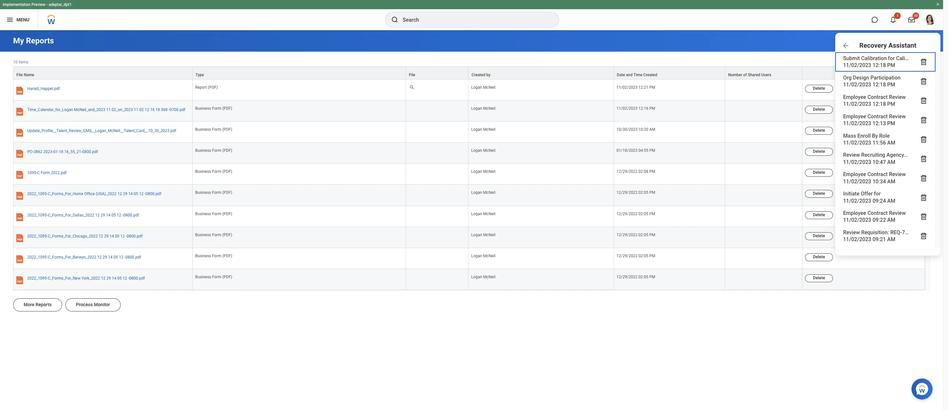 Task type: vqa. For each thing, say whether or not it's contained in the screenshot.


Task type: locate. For each thing, give the bounding box(es) containing it.
employee contract review 11/02/2023 09:22 am
[[844, 210, 906, 223]]

11/02/2023 down the enroll
[[844, 140, 872, 146]]

contract up 12:13
[[868, 113, 888, 120]]

(pdf) for 6th delete row
[[222, 191, 232, 195]]

1 review from the top
[[890, 94, 906, 100]]

business form (pdf) element for 2022_1095-c_forms_for_berwyn_2022 12 29 14 05 12 -0800.pdf
[[195, 253, 232, 258]]

review down participation
[[890, 94, 906, 100]]

11/02/2023 09:21 am menu item
[[836, 227, 936, 246]]

29 for c_forms_for_dallas_2022
[[101, 213, 105, 218]]

5 02:05 from the top
[[639, 275, 649, 280]]

org
[[844, 75, 852, 81]]

(pdf) for second delete row from the bottom of the my reports main content
[[222, 254, 232, 258]]

18
[[156, 108, 160, 112], [59, 150, 63, 154]]

2022_1095- for c_forms_for_berwyn_2022
[[27, 255, 48, 260]]

6 trash image from the top
[[920, 213, 928, 221]]

2 delete button from the top
[[806, 106, 834, 114]]

toolbar
[[860, 56, 931, 66]]

8 business from the top
[[195, 254, 211, 258]]

row
[[13, 66, 926, 80]]

trash image for employee contract review 11/02/2023 10:34 am
[[920, 174, 928, 182]]

(pdf) for third delete row from the bottom of the my reports main content
[[222, 233, 232, 237]]

4 menu item from the top
[[836, 130, 936, 149]]

export to worksheets image
[[871, 58, 879, 66]]

12/29/2022
[[617, 170, 638, 174], [617, 191, 638, 195], [617, 212, 638, 216], [617, 233, 638, 237], [617, 254, 638, 258], [617, 275, 638, 280]]

logan mcneil for 2022_1095-c_forms_for_dallas_2022
[[472, 212, 496, 216]]

02:08
[[639, 170, 649, 174]]

11/02/2023 inside employee contract review 11/02/2023 12:18 pm
[[844, 101, 872, 107]]

12:13
[[873, 120, 886, 127]]

3 logan from the top
[[472, 127, 482, 132]]

file button
[[406, 67, 469, 79]]

3 delete from the top
[[813, 128, 826, 133]]

0 vertical spatial 18
[[156, 108, 160, 112]]

more reports button
[[13, 299, 62, 312]]

9 logan mcneil from the top
[[472, 254, 496, 258]]

0 vertical spatial trash image
[[920, 58, 928, 66]]

6 logan mcneil from the top
[[472, 191, 496, 195]]

my reports
[[13, 36, 54, 45]]

18 right "16"
[[156, 108, 160, 112]]

16
[[150, 108, 155, 112]]

pm for tenth delete row
[[650, 275, 656, 280]]

time_calendar_for_logan
[[27, 108, 73, 112]]

contract inside employee contract review 11/02/2023 12:13 pm
[[868, 113, 888, 120]]

11 left 02_on_2023
[[106, 108, 111, 112]]

1 business from the top
[[195, 106, 211, 111]]

11/02/2023
[[844, 62, 872, 69], [844, 82, 872, 88], [617, 85, 638, 90], [844, 101, 872, 107], [617, 106, 638, 111], [844, 120, 872, 127], [844, 140, 872, 146], [844, 159, 872, 165], [844, 179, 872, 185], [844, 198, 872, 204], [844, 217, 872, 223], [844, 237, 872, 243]]

employee for employee contract review 11/02/2023 12:13 pm
[[844, 113, 867, 120]]

type button
[[193, 67, 406, 79]]

29 up 2022_1095-c_forms_for_new york_2022 12 29 14 05 12 -0800.pdf
[[103, 255, 107, 260]]

8 mcneil from the top
[[483, 233, 496, 237]]

9 mcneil from the top
[[483, 254, 496, 258]]

pm for third delete row from the bottom of the my reports main content
[[650, 233, 656, 237]]

review up the role
[[890, 113, 906, 120]]

business form (pdf) element
[[195, 105, 232, 111], [195, 126, 232, 132], [195, 147, 232, 153], [195, 168, 232, 174], [195, 189, 232, 195], [195, 210, 232, 216], [195, 231, 232, 237], [195, 253, 232, 258], [195, 274, 232, 280]]

form
[[212, 106, 221, 111], [212, 127, 221, 132], [212, 148, 221, 153], [212, 170, 221, 174], [41, 171, 50, 175], [212, 191, 221, 195], [212, 212, 221, 216], [212, 233, 221, 237], [212, 254, 221, 258], [212, 275, 221, 280]]

reports right the more
[[36, 302, 52, 308]]

11/02/2023 down initiate
[[844, 198, 872, 204]]

5 business form (pdf) from the top
[[195, 191, 232, 195]]

0 vertical spatial reports
[[26, 36, 54, 45]]

file for file name
[[16, 73, 23, 77]]

cell
[[726, 80, 803, 101], [406, 101, 469, 122], [726, 101, 803, 122], [406, 122, 469, 143], [726, 122, 803, 143], [406, 143, 469, 164], [726, 143, 803, 164], [406, 164, 469, 185], [726, 164, 803, 185], [406, 185, 469, 206], [726, 185, 803, 206], [406, 206, 469, 227], [726, 206, 803, 227], [406, 227, 469, 248], [726, 227, 803, 248], [406, 248, 469, 269], [726, 248, 803, 269], [406, 269, 469, 290], [726, 269, 803, 290]]

5 business form (pdf) element from the top
[[195, 189, 232, 195]]

1 delete from the top
[[813, 86, 826, 91]]

logan
[[472, 85, 482, 90], [472, 106, 482, 111], [472, 127, 482, 132], [472, 148, 482, 153], [472, 170, 482, 174], [472, 191, 482, 195], [472, 212, 482, 216], [472, 233, 482, 237], [472, 254, 482, 258], [472, 275, 482, 280]]

8 delete button from the top
[[806, 232, 834, 240]]

process monitor
[[76, 302, 110, 308]]

toolbar inside my reports main content
[[860, 56, 931, 66]]

2 2022_1095- from the top
[[27, 213, 48, 218]]

pm for fourth delete row from the bottom of the my reports main content
[[650, 212, 656, 216]]

preview
[[31, 2, 45, 7]]

12/29/2022 02:05 pm for 2022_1095-c_forms_for_dallas_2022 12 29 14 05 12 -0800.pdf
[[617, 212, 656, 216]]

2 vertical spatial 12:18
[[873, 101, 886, 107]]

3 12:18 from the top
[[873, 101, 886, 107]]

-
[[46, 2, 48, 7], [169, 108, 170, 112], [145, 192, 146, 197], [122, 213, 123, 218], [126, 234, 127, 239], [124, 255, 125, 260], [128, 276, 129, 281]]

4 2022_1095- from the top
[[27, 255, 48, 260]]

1 horizontal spatial 11
[[134, 108, 138, 112]]

12/29/2022 for 2022_1095-c_forms_for_chicago_2022 12 29 14 05 12 -0800.pdf
[[617, 233, 638, 237]]

2 business form (pdf) from the top
[[195, 127, 232, 132]]

mcneil for 2022_1095-c_forms_for_home
[[483, 191, 496, 195]]

7 business form (pdf) element from the top
[[195, 231, 232, 237]]

am right 10:34
[[888, 179, 896, 185]]

c_forms_for_berwyn_2022
[[48, 255, 96, 260]]

02:05 for 2022_1095-c_forms_for_dallas_2022 12 29 14 05 12 -0800.pdf
[[639, 212, 649, 216]]

0 vertical spatial 12:18
[[873, 62, 886, 69]]

trash image inside 11/02/2023 10:47 am 'menu item'
[[920, 155, 928, 163]]

11/02/2023 down and
[[617, 85, 638, 90]]

reports inside button
[[36, 302, 52, 308]]

trash image for am
[[920, 155, 928, 163]]

contract up 10:34
[[868, 171, 888, 178]]

0 horizontal spatial file
[[16, 73, 23, 77]]

2 logan from the top
[[472, 106, 482, 111]]

more reports
[[24, 302, 52, 308]]

review inside the employee contract review 11/02/2023 09:22 am
[[890, 210, 906, 216]]

1 menu item from the top
[[836, 72, 936, 91]]

11/02/2023 inside org design participation 11/02/2023 12:18 pm
[[844, 82, 872, 88]]

368
[[161, 108, 168, 112]]

2 12/29/2022 from the top
[[617, 191, 638, 195]]

5 delete button from the top
[[806, 169, 834, 177]]

1 created from the left
[[472, 73, 486, 77]]

mcneil
[[483, 85, 496, 90], [483, 106, 496, 111], [483, 127, 496, 132], [483, 148, 496, 153], [483, 170, 496, 174], [483, 191, 496, 195], [483, 212, 496, 216], [483, 233, 496, 237], [483, 254, 496, 258], [483, 275, 496, 280]]

3 12/29/2022 02:05 pm from the top
[[617, 233, 656, 237]]

7 delete from the top
[[813, 212, 826, 217]]

logan for 2022_1095-c_forms_for_home
[[472, 191, 482, 195]]

2 business from the top
[[195, 127, 211, 132]]

delete for 1st delete button from the top of the my reports main content
[[813, 86, 826, 91]]

mcneil for 2022_1095-c_forms_for_dallas_2022
[[483, 212, 496, 216]]

5 logan mcneil from the top
[[472, 170, 496, 174]]

report
[[195, 85, 207, 90]]

report (pdf)
[[195, 85, 218, 90]]

09:24
[[873, 198, 886, 204]]

29 for c_forms_for_berwyn_2022
[[103, 255, 107, 260]]

review for 11/02/2023 12:13 pm
[[890, 113, 906, 120]]

1 horizontal spatial 18
[[156, 108, 160, 112]]

org design participation 11/02/2023 12:18 pm
[[844, 75, 901, 88]]

12/29/2022 02:05 pm for 2022_1095-c_forms_for_berwyn_2022 12 29 14 05 12 -0800.pdf
[[617, 254, 656, 258]]

11/02/2023 up employee contract review 11/02/2023 12:13 pm
[[844, 101, 872, 107]]

employee up mass
[[844, 113, 867, 120]]

menu item down 10:34
[[836, 188, 936, 207]]

12:18 up employee contract review 11/02/2023 12:13 pm
[[873, 101, 886, 107]]

2022.pdf
[[51, 171, 67, 175]]

contract inside employee contract review 11/02/2023 12:18 pm
[[868, 94, 888, 100]]

11/02/2023 left 09:22
[[844, 217, 872, 223]]

4 employee from the top
[[844, 210, 867, 216]]

4 02:05 from the top
[[639, 254, 649, 258]]

pm inside employee contract review 11/02/2023 12:18 pm
[[888, 101, 896, 107]]

reports right the my
[[26, 36, 54, 45]]

6 business form (pdf) element from the top
[[195, 210, 232, 216]]

role
[[880, 133, 890, 139]]

12/29/2022 02:05 pm for 2022_1095-c_forms_for_chicago_2022 12 29 14 05 12 -0800.pdf
[[617, 233, 656, 237]]

2 logan mcneil from the top
[[472, 106, 496, 111]]

4 review from the top
[[890, 210, 906, 216]]

4 12/29/2022 02:05 pm from the top
[[617, 254, 656, 258]]

menu item up the role
[[836, 110, 936, 130]]

delete for 3rd delete button from the bottom
[[813, 233, 826, 238]]

12
[[145, 108, 149, 112], [118, 192, 122, 197], [139, 192, 144, 197], [95, 213, 100, 218], [117, 213, 121, 218], [99, 234, 103, 239], [120, 234, 125, 239], [97, 255, 102, 260], [119, 255, 123, 260], [101, 276, 106, 281], [123, 276, 127, 281]]

7 mcneil from the top
[[483, 212, 496, 216]]

3 employee from the top
[[844, 171, 867, 178]]

business form (pdf) for time_calendar_for_logan mcneil_and_2023 11 02_on_2023 11 02 12 16 18 368 -0700.pdf
[[195, 106, 232, 111]]

menu containing 11/02/2023 12:18 pm
[[836, 50, 941, 248]]

logan mcneil for update_profile__talent_review_gms__logan_mcneil__talent_card__10_30_2023.pdf
[[472, 127, 496, 132]]

am inside the employee contract review 11/02/2023 09:22 am
[[888, 217, 896, 223]]

number of shared users
[[729, 73, 772, 77]]

14
[[128, 192, 133, 197], [106, 213, 110, 218], [110, 234, 114, 239], [108, 255, 113, 260], [112, 276, 116, 281]]

2 11 from the left
[[134, 108, 138, 112]]

menu item down 10:47 at the top
[[836, 168, 936, 188]]

9 delete row from the top
[[13, 248, 926, 269]]

c_forms_for_new
[[48, 276, 81, 281]]

trash image for pm
[[920, 58, 928, 66]]

4 business from the top
[[195, 170, 211, 174]]

and
[[626, 73, 633, 77]]

trash image for initiate offer for 11/02/2023 09:24 am
[[920, 194, 928, 201]]

pm for second delete row from the bottom of the my reports main content
[[650, 254, 656, 258]]

12/29/2022 for 2022_1095-c_forms_for_new york_2022 12 29 14 05 12 -0800.pdf
[[617, 275, 638, 280]]

reports for more reports
[[36, 302, 52, 308]]

9 business form (pdf) element from the top
[[195, 274, 232, 280]]

business form (pdf) for 2022_1095-c_forms_for_new york_2022 12 29 14 05 12 -0800.pdf
[[195, 275, 232, 280]]

6 12/29/2022 from the top
[[617, 275, 638, 280]]

1 vertical spatial trash image
[[920, 77, 928, 85]]

mcneil for 2022_1095-c_forms_for_chicago_2022
[[483, 233, 496, 237]]

review inside employee contract review 11/02/2023 10:34 am
[[890, 171, 906, 178]]

4 logan mcneil from the top
[[472, 148, 496, 153]]

11/02/2023 inside 'menu item'
[[844, 159, 872, 165]]

10 logan mcneil from the top
[[472, 275, 496, 280]]

logan for time_calendar_for_logan
[[472, 106, 482, 111]]

18 left 16_55_21-
[[59, 150, 63, 154]]

6 delete row from the top
[[13, 185, 926, 206]]

mcneil for time_calendar_for_logan
[[483, 106, 496, 111]]

pm for 10th delete row from the bottom of the my reports main content
[[650, 85, 656, 90]]

5 2022_1095- from the top
[[27, 276, 48, 281]]

9 business form (pdf) from the top
[[195, 275, 232, 280]]

3 review from the top
[[890, 171, 906, 178]]

11/02/2023 down design
[[844, 82, 872, 88]]

4 business form (pdf) element from the top
[[195, 168, 232, 174]]

mass
[[844, 133, 857, 139]]

employee contract review 11/02/2023 12:13 pm
[[844, 113, 906, 127]]

for
[[875, 191, 881, 197]]

review inside employee contract review 11/02/2023 12:13 pm
[[890, 113, 906, 120]]

10/30/2023
[[617, 127, 638, 132]]

implementation preview -   adeptai_dpt1
[[3, 2, 72, 7]]

10:34
[[873, 179, 886, 185]]

1 file from the left
[[16, 73, 23, 77]]

1 employee from the top
[[844, 94, 867, 100]]

6 business from the top
[[195, 212, 211, 216]]

am right 09:24
[[888, 198, 896, 204]]

menu item down select to filter grid data icon
[[836, 72, 936, 91]]

am down the role
[[888, 140, 896, 146]]

mcneil for 2022_1095-c_forms_for_berwyn_2022
[[483, 254, 496, 258]]

form for second delete row from the bottom of the my reports main content
[[212, 254, 221, 258]]

business for 2022_1095-c_forms_for_berwyn_2022 12 29 14 05 12 -0800.pdf
[[195, 254, 211, 258]]

0 horizontal spatial created
[[472, 73, 486, 77]]

employee for employee contract review 11/02/2023 09:22 am
[[844, 210, 867, 216]]

business form (pdf) element for time_calendar_for_logan mcneil_and_2023 11 02_on_2023 11 02 12 16 18 368 -0700.pdf
[[195, 105, 232, 111]]

10 mcneil from the top
[[483, 275, 496, 280]]

contract
[[868, 94, 888, 100], [868, 113, 888, 120], [868, 171, 888, 178], [868, 210, 888, 216]]

trash image inside 11/02/2023 12:18 pm menu item
[[920, 58, 928, 66]]

3 trash image from the top
[[920, 155, 928, 163]]

11:56
[[873, 140, 886, 146]]

am right 10:20
[[650, 127, 656, 132]]

5 12/29/2022 02:05 pm from the top
[[617, 275, 656, 280]]

review up 11/02/2023 09:21 am menu item
[[890, 210, 906, 216]]

2 vertical spatial trash image
[[920, 155, 928, 163]]

trash image for employee contract review 11/02/2023 09:22 am
[[920, 213, 928, 221]]

11/02/2023 up initiate
[[844, 179, 872, 185]]

1 vertical spatial 18
[[59, 150, 63, 154]]

5 logan from the top
[[472, 170, 482, 174]]

1 vertical spatial 12:18
[[873, 82, 886, 88]]

02:05 for 2022_1095-c_forms_for_berwyn_2022 12 29 14 05 12 -0800.pdf
[[639, 254, 649, 258]]

1 horizontal spatial created
[[644, 73, 658, 77]]

form for tenth delete row
[[212, 275, 221, 280]]

logan mcneil for time_calendar_for_logan
[[472, 106, 496, 111]]

employee down initiate
[[844, 210, 867, 216]]

business for time_calendar_for_logan mcneil_and_2023 11 02_on_2023 11 02 12 16 18 368 -0700.pdf
[[195, 106, 211, 111]]

9 delete from the top
[[813, 254, 826, 259]]

8 logan from the top
[[472, 233, 482, 237]]

1095-c form 2022.pdf link
[[27, 169, 67, 181]]

10 delete from the top
[[813, 276, 826, 281]]

employee inside employee contract review 11/02/2023 12:18 pm
[[844, 94, 867, 100]]

logan mcneil image
[[925, 14, 936, 25]]

11 left 02
[[134, 108, 138, 112]]

back image
[[842, 42, 850, 50]]

business for 2022_1095-c_forms_for_home office (usa)_2022 12 29 14 05 12 -0800.pdf
[[195, 191, 211, 195]]

am inside employee contract review 11/02/2023 10:34 am
[[888, 179, 896, 185]]

am right 09:22
[[888, 217, 896, 223]]

menu item down 12:13
[[836, 130, 936, 149]]

01/18/2023
[[617, 148, 638, 153]]

created left by
[[472, 73, 486, 77]]

contract inside the employee contract review 11/02/2023 09:22 am
[[868, 210, 888, 216]]

11/02/2023 left 10:47 at the top
[[844, 159, 872, 165]]

(usa)_2022
[[96, 192, 117, 197]]

am right 10:47 at the top
[[888, 159, 896, 165]]

menu
[[836, 50, 941, 248]]

2 02:05 from the top
[[639, 212, 649, 216]]

1 trash image from the top
[[920, 58, 928, 66]]

review inside employee contract review 11/02/2023 12:18 pm
[[890, 94, 906, 100]]

0 horizontal spatial 11
[[106, 108, 111, 112]]

pm
[[888, 62, 896, 69], [888, 82, 896, 88], [650, 85, 656, 90], [888, 101, 896, 107], [650, 106, 656, 111], [888, 120, 896, 127], [650, 148, 656, 153], [650, 170, 656, 174], [650, 191, 656, 195], [650, 212, 656, 216], [650, 233, 656, 237], [650, 254, 656, 258], [650, 275, 656, 280]]

trash image
[[920, 97, 928, 105], [920, 116, 928, 124], [920, 135, 928, 143], [920, 174, 928, 182], [920, 194, 928, 201], [920, 213, 928, 221], [920, 232, 928, 240]]

employee inside the employee contract review 11/02/2023 09:22 am
[[844, 210, 867, 216]]

delete row
[[13, 80, 926, 101], [13, 101, 926, 122], [13, 122, 926, 143], [13, 143, 926, 164], [13, 164, 926, 185], [13, 185, 926, 206], [13, 206, 926, 227], [13, 227, 926, 248], [13, 248, 926, 269], [13, 269, 926, 290]]

12:18 inside org design participation 11/02/2023 12:18 pm
[[873, 82, 886, 88]]

offer
[[861, 191, 873, 197]]

3 02:05 from the top
[[639, 233, 649, 237]]

(pdf)
[[208, 85, 218, 90], [222, 106, 232, 111], [222, 127, 232, 132], [222, 148, 232, 153], [222, 170, 232, 174], [222, 191, 232, 195], [222, 212, 232, 216], [222, 233, 232, 237], [222, 254, 232, 258], [222, 275, 232, 280]]

01/18/2023 04:55 pm
[[617, 148, 656, 153]]

14 for 2022_1095-c_forms_for_dallas_2022
[[106, 213, 110, 218]]

1 business form (pdf) element from the top
[[195, 105, 232, 111]]

contract up 09:22
[[868, 210, 888, 216]]

menu item up employee contract review 11/02/2023 12:13 pm
[[836, 91, 936, 110]]

10 items
[[13, 60, 28, 64]]

business form (pdf) for 2022_1095-c_forms_for_chicago_2022 12 29 14 05 12 -0800.pdf
[[195, 233, 232, 237]]

11/02/2023 inside the employee contract review 11/02/2023 09:22 am
[[844, 217, 872, 223]]

employee inside employee contract review 11/02/2023 12:13 pm
[[844, 113, 867, 120]]

29 up 2022_1095-c_forms_for_berwyn_2022 12 29 14 05 12 -0800.pdf
[[104, 234, 109, 239]]

6 logan from the top
[[472, 191, 482, 195]]

menu item down 09:24
[[836, 207, 936, 227]]

6 business form (pdf) from the top
[[195, 212, 232, 216]]

table image
[[914, 58, 920, 64]]

2 created from the left
[[644, 73, 658, 77]]

1 mcneil from the top
[[483, 85, 496, 90]]

contract for 10:34
[[868, 171, 888, 178]]

11/02/2023 inside employee contract review 11/02/2023 10:34 am
[[844, 179, 872, 185]]

business form (pdf) element for 2022_1095-c_forms_for_new york_2022 12 29 14 05 12 -0800.pdf
[[195, 274, 232, 280]]

export to excel image
[[863, 58, 870, 65]]

items
[[19, 60, 28, 64]]

12:18 inside employee contract review 11/02/2023 12:18 pm
[[873, 101, 886, 107]]

employee down design
[[844, 94, 867, 100]]

menu inside recovery assistant banner
[[836, 50, 941, 248]]

16_55_21-
[[64, 150, 82, 154]]

3 logan mcneil from the top
[[472, 127, 496, 132]]

8 business form (pdf) element from the top
[[195, 253, 232, 258]]

po-3862 2023-01-18 16_55_21-0800.pdf link
[[27, 148, 98, 160]]

created by button
[[469, 67, 614, 79]]

york_2022
[[82, 276, 100, 281]]

pm for 7th delete row from the bottom of the my reports main content
[[650, 148, 656, 153]]

review for 11/02/2023 12:18 pm
[[890, 94, 906, 100]]

update_profile__talent_review_gms__logan_mcneil__talent_card__10_30_2023.pdf
[[27, 129, 176, 133]]

05
[[134, 192, 138, 197], [111, 213, 116, 218], [115, 234, 119, 239], [114, 255, 118, 260], [117, 276, 122, 281]]

7 logan mcneil from the top
[[472, 212, 496, 216]]

employee down 11/02/2023 10:47 am
[[844, 171, 867, 178]]

11
[[106, 108, 111, 112], [134, 108, 138, 112]]

contract down org design participation 11/02/2023 12:18 pm
[[868, 94, 888, 100]]

1 contract from the top
[[868, 94, 888, 100]]

1 horizontal spatial file
[[409, 73, 416, 77]]

review down 11/02/2023 10:47 am 'menu item'
[[890, 171, 906, 178]]

12:18 down participation
[[873, 82, 886, 88]]

row containing file name
[[13, 66, 926, 80]]

3 trash image from the top
[[920, 135, 928, 143]]

participation
[[871, 75, 901, 81]]

contract inside employee contract review 11/02/2023 10:34 am
[[868, 171, 888, 178]]

menu item
[[836, 72, 936, 91], [836, 91, 936, 110], [836, 110, 936, 130], [836, 130, 936, 149], [836, 168, 936, 188], [836, 188, 936, 207], [836, 207, 936, 227]]

3 mcneil from the top
[[483, 127, 496, 132]]

8 delete from the top
[[813, 233, 826, 238]]

notifications large image
[[890, 16, 897, 23]]

6 delete from the top
[[813, 191, 826, 196]]

menu button
[[0, 9, 38, 30]]

29
[[123, 192, 127, 197], [101, 213, 105, 218], [104, 234, 109, 239], [103, 255, 107, 260], [106, 276, 111, 281]]

11/02/2023 up the enroll
[[844, 120, 872, 127]]

pm for fifth delete row from the top of the my reports main content
[[650, 170, 656, 174]]

time_calendar_for_logan mcneil_and_2023 11 02_on_2023 11 02 12 16 18 368 -0700.pdf
[[27, 108, 185, 112]]

29 down (usa)_2022
[[101, 213, 105, 218]]

1 2022_1095- from the top
[[27, 192, 48, 197]]

po-3862 2023-01-18 16_55_21-0800.pdf
[[27, 150, 98, 154]]

file name button
[[13, 67, 192, 79]]

12/29/2022 02:05 pm
[[617, 191, 656, 195], [617, 212, 656, 216], [617, 233, 656, 237], [617, 254, 656, 258], [617, 275, 656, 280]]

2 12:18 from the top
[[873, 82, 886, 88]]

1 02:05 from the top
[[639, 191, 649, 195]]

3 delete row from the top
[[13, 122, 926, 143]]

menu
[[16, 17, 29, 22]]

logan mcneil
[[472, 85, 496, 90], [472, 106, 496, 111], [472, 127, 496, 132], [472, 148, 496, 153], [472, 170, 496, 174], [472, 191, 496, 195], [472, 212, 496, 216], [472, 233, 496, 237], [472, 254, 496, 258], [472, 275, 496, 280]]

02:05 for 2022_1095-c_forms_for_home office (usa)_2022 12 29 14 05 12 -0800.pdf
[[639, 191, 649, 195]]

11/02/2023 inside initiate offer for 11/02/2023 09:24 am
[[844, 198, 872, 204]]

created right time
[[644, 73, 658, 77]]

employee for employee contract review 11/02/2023 12:18 pm
[[844, 94, 867, 100]]

justify image
[[6, 16, 14, 24]]

1 vertical spatial reports
[[36, 302, 52, 308]]

12:18 left expand/collapse chart image
[[873, 62, 886, 69]]

7 delete row from the top
[[13, 206, 926, 227]]

1 logan from the top
[[472, 85, 482, 90]]

trash image
[[920, 58, 928, 66], [920, 77, 928, 85], [920, 155, 928, 163]]

employee inside employee contract review 11/02/2023 10:34 am
[[844, 171, 867, 178]]

file
[[16, 73, 23, 77], [409, 73, 416, 77]]

logan mcneil for 2022_1095-c_forms_for_home
[[472, 191, 496, 195]]

delete for 2nd delete button from the top
[[813, 107, 826, 112]]

1 trash image from the top
[[920, 97, 928, 105]]

02_on_2023
[[112, 108, 133, 112]]

initiate offer for 11/02/2023 09:24 am
[[844, 191, 896, 204]]



Task type: describe. For each thing, give the bounding box(es) containing it.
number of shared users button
[[726, 67, 803, 79]]

11/02/2023 12:18 pm menu item
[[836, 52, 936, 72]]

1 12/29/2022 from the top
[[617, 170, 638, 174]]

trash image for mass enroll by role 11/02/2023 11:56 am
[[920, 135, 928, 143]]

logan for 2022_1095-c_forms_for_new
[[472, 275, 482, 280]]

business form (pdf) element for 2022_1095-c_forms_for_home office (usa)_2022 12 29 14 05 12 -0800.pdf
[[195, 189, 232, 195]]

3862
[[34, 150, 42, 154]]

Search Workday  search field
[[403, 12, 546, 27]]

by
[[487, 73, 491, 77]]

implementation
[[3, 2, 30, 7]]

business form (pdf) element for 2022_1095-c_forms_for_chicago_2022 12 29 14 05 12 -0800.pdf
[[195, 231, 232, 237]]

logan mcneil for 2022_1095-c_forms_for_new
[[472, 275, 496, 280]]

12/29/2022 for 2022_1095-c_forms_for_berwyn_2022 12 29 14 05 12 -0800.pdf
[[617, 254, 638, 258]]

12/29/2022 for 2022_1095-c_forms_for_home office (usa)_2022 12 29 14 05 12 -0800.pdf
[[617, 191, 638, 195]]

process monitor button
[[66, 299, 121, 312]]

business for 2022_1095-c_forms_for_new york_2022 12 29 14 05 12 -0800.pdf
[[195, 275, 211, 280]]

05 for 2022_1095-c_forms_for_chicago_2022 12 29 14 05 12 -0800.pdf
[[115, 234, 119, 239]]

01-
[[53, 150, 59, 154]]

11/02/2023 inside mass enroll by role 11/02/2023 11:56 am
[[844, 140, 872, 146]]

employee contract review 11/02/2023 10:34 am
[[844, 171, 906, 185]]

file name
[[16, 73, 34, 77]]

delete for fifth delete button from the top
[[813, 170, 826, 175]]

14 for 2022_1095-c_forms_for_berwyn_2022
[[108, 255, 113, 260]]

05 for 2022_1095-c_forms_for_dallas_2022 12 29 14 05 12 -0800.pdf
[[111, 213, 116, 218]]

2022_1095-c_forms_for_chicago_2022 12 29 14 05 12 -0800.pdf
[[27, 234, 143, 239]]

(pdf) for second delete row
[[222, 106, 232, 111]]

trash image inside 11/02/2023 09:21 am menu item
[[920, 232, 928, 240]]

office
[[84, 192, 95, 197]]

more
[[24, 302, 34, 308]]

users
[[762, 73, 772, 77]]

trash image inside menu item
[[920, 77, 928, 85]]

my
[[13, 36, 24, 45]]

am inside mass enroll by role 11/02/2023 11:56 am
[[888, 140, 896, 146]]

close environment banner image
[[936, 2, 940, 6]]

12/29/2022 02:08 pm
[[617, 170, 656, 174]]

- inside recovery assistant banner
[[46, 2, 48, 7]]

c_forms_for_dallas_2022
[[48, 213, 94, 218]]

delete for 10th delete button from the top of the my reports main content
[[813, 276, 826, 281]]

contract for 12:18
[[868, 94, 888, 100]]

number
[[729, 73, 743, 77]]

3 business from the top
[[195, 148, 211, 153]]

delete for eighth delete button from the bottom of the my reports main content
[[813, 128, 826, 133]]

09:22
[[873, 217, 886, 223]]

29 right york_2022
[[106, 276, 111, 281]]

logan for update_profile__talent_review_gms__logan_mcneil__talent_card__10_30_2023.pdf
[[472, 127, 482, 132]]

(pdf) for 7th delete row from the bottom of the my reports main content
[[222, 148, 232, 153]]

12/29/2022 for 2022_1095-c_forms_for_dallas_2022 12 29 14 05 12 -0800.pdf
[[617, 212, 638, 216]]

form for 7th delete row from the bottom of the my reports main content
[[212, 148, 221, 153]]

click to view/edit grid preferences image
[[896, 58, 903, 65]]

3 business form (pdf) element from the top
[[195, 147, 232, 153]]

02
[[139, 108, 144, 112]]

trash image for employee contract review 11/02/2023 12:13 pm
[[920, 116, 928, 124]]

9 delete button from the top
[[806, 254, 834, 261]]

recovery
[[860, 41, 887, 49]]

11/02/2023 left 12:16
[[617, 106, 638, 111]]

12/29/2022 02:05 pm for 2022_1095-c_forms_for_new york_2022 12 29 14 05 12 -0800.pdf
[[617, 275, 656, 280]]

am right 09:21
[[888, 237, 896, 243]]

menu item containing mass enroll by role
[[836, 130, 936, 149]]

file for file
[[409, 73, 416, 77]]

2022_1095-c_forms_for_berwyn_2022 12 29 14 05 12 -0800.pdf
[[27, 255, 141, 260]]

search image
[[391, 16, 399, 24]]

harald_happel.pdf link
[[27, 85, 60, 96]]

form for second delete row
[[212, 106, 221, 111]]

3 delete button from the top
[[806, 127, 834, 135]]

10 delete button from the top
[[806, 275, 834, 282]]

review for 11/02/2023 10:34 am
[[890, 171, 906, 178]]

11/02/2023 12:21 pm
[[617, 85, 656, 90]]

12:18 for review
[[873, 101, 886, 107]]

14 for 2022_1095-c_forms_for_chicago_2022
[[110, 234, 114, 239]]

1 button
[[886, 12, 901, 27]]

initiate
[[844, 191, 860, 197]]

c
[[37, 171, 40, 175]]

am inside 'menu item'
[[888, 159, 896, 165]]

6 delete button from the top
[[806, 190, 834, 198]]

review for 11/02/2023 09:22 am
[[890, 210, 906, 216]]

assistant
[[889, 41, 917, 49]]

delete for sixth delete button from the top of the my reports main content
[[813, 191, 826, 196]]

monitor
[[94, 302, 110, 308]]

adeptai_dpt1
[[49, 2, 72, 7]]

3 menu item from the top
[[836, 110, 936, 130]]

11/02/2023 10:47 am menu item
[[836, 149, 936, 168]]

04:55
[[639, 148, 649, 153]]

0800.pdf inside po-3862 2023-01-18 16_55_21-0800.pdf link
[[82, 150, 98, 154]]

2 menu item from the top
[[836, 91, 936, 110]]

2022_1095-c_forms_for_new york_2022 12 29 14 05 12 -0800.pdf
[[27, 276, 145, 281]]

date
[[617, 73, 625, 77]]

row inside my reports main content
[[13, 66, 926, 80]]

by
[[873, 133, 878, 139]]

form for fourth delete row from the bottom of the my reports main content
[[212, 212, 221, 216]]

05 for 2022_1095-c_forms_for_berwyn_2022 12 29 14 05 12 -0800.pdf
[[114, 255, 118, 260]]

09:21
[[873, 237, 886, 243]]

1 delete button from the top
[[806, 85, 834, 93]]

enroll
[[858, 133, 871, 139]]

select to filter grid data image
[[880, 58, 887, 65]]

1 11 from the left
[[106, 108, 111, 112]]

11/02/2023 12:18 pm
[[844, 62, 896, 69]]

10
[[13, 60, 18, 64]]

12:21
[[639, 85, 649, 90]]

logan mcneil for 2022_1095-c_forms_for_berwyn_2022
[[472, 254, 496, 258]]

business form (pdf) element for 2022_1095-c_forms_for_dallas_2022 12 29 14 05 12 -0800.pdf
[[195, 210, 232, 216]]

logan for 2022_1095-c_forms_for_berwyn_2022
[[472, 254, 482, 258]]

10 delete row from the top
[[13, 269, 926, 290]]

export to excel image
[[912, 37, 920, 45]]

am inside initiate offer for 11/02/2023 09:24 am
[[888, 198, 896, 204]]

2022_1095- for c_forms_for_new
[[27, 276, 48, 281]]

1 delete row from the top
[[13, 80, 926, 101]]

12:18 for participation
[[873, 82, 886, 88]]

2022_1095- for c_forms_for_dallas_2022
[[27, 213, 48, 218]]

mcneil_and_2023
[[74, 108, 105, 112]]

form for 6th delete row
[[212, 191, 221, 195]]

recovery assistant
[[860, 41, 917, 49]]

11/02/2023 inside employee contract review 11/02/2023 12:13 pm
[[844, 120, 872, 127]]

date and time created
[[617, 73, 658, 77]]

report (pdf) element
[[195, 84, 218, 90]]

mcneil for update_profile__talent_review_gms__logan_mcneil__talent_card__10_30_2023.pdf
[[483, 127, 496, 132]]

delete for second delete button from the bottom
[[813, 254, 826, 259]]

inbox large image
[[909, 16, 915, 23]]

reports for my reports
[[26, 36, 54, 45]]

02:05 for 2022_1095-c_forms_for_new york_2022 12 29 14 05 12 -0800.pdf
[[639, 275, 649, 280]]

employee for employee contract review 11/02/2023 10:34 am
[[844, 171, 867, 178]]

c_forms_for_home
[[48, 192, 83, 197]]

1
[[897, 14, 899, 17]]

c_forms_for_chicago_2022
[[48, 234, 98, 239]]

harald_happel.pdf
[[27, 87, 60, 91]]

created by
[[472, 73, 491, 77]]

design
[[853, 75, 870, 81]]

8 delete row from the top
[[13, 227, 926, 248]]

po-
[[27, 150, 34, 154]]

process
[[76, 302, 93, 308]]

pm for second delete row
[[650, 106, 656, 111]]

5 menu item from the top
[[836, 168, 936, 188]]

of
[[744, 73, 747, 77]]

2022_1095-c_forms_for_dallas_2022 12 29 14 05 12 -0800.pdf
[[27, 213, 139, 218]]

10:20
[[639, 127, 649, 132]]

11/02/2023 12:16 pm
[[617, 106, 656, 111]]

menu item containing initiate offer for
[[836, 188, 936, 207]]

pm inside org design participation 11/02/2023 12:18 pm
[[888, 82, 896, 88]]

(pdf) for fourth delete row from the bottom of the my reports main content
[[222, 212, 232, 216]]

logan for 2022_1095-c_forms_for_chicago_2022
[[472, 233, 482, 237]]

date and time created button
[[614, 67, 725, 79]]

time
[[634, 73, 643, 77]]

11/02/2023 09:21 am
[[844, 237, 896, 243]]

2 delete row from the top
[[13, 101, 926, 122]]

0 horizontal spatial 18
[[59, 150, 63, 154]]

pm inside employee contract review 11/02/2023 12:13 pm
[[888, 120, 896, 127]]

mcneil for 2022_1095-c_forms_for_new
[[483, 275, 496, 280]]

expand/collapse chart image
[[888, 58, 895, 65]]

contract for 12:13
[[868, 113, 888, 120]]

2 business form (pdf) element from the top
[[195, 126, 232, 132]]

7 delete button from the top
[[806, 211, 834, 219]]

4 mcneil from the top
[[483, 148, 496, 153]]

1 logan mcneil from the top
[[472, 85, 496, 90]]

2022_1095- for c_forms_for_home
[[27, 192, 48, 197]]

33
[[915, 14, 918, 17]]

3 business form (pdf) from the top
[[195, 148, 232, 153]]

shared
[[748, 73, 761, 77]]

33 button
[[905, 12, 920, 27]]

12:16
[[639, 106, 649, 111]]

logan mcneil for 2022_1095-c_forms_for_chicago_2022
[[472, 233, 496, 237]]

contract for 09:22
[[868, 210, 888, 216]]

delete for fourth delete button from the top of the my reports main content
[[813, 149, 826, 154]]

11/02/2023 left 09:21
[[844, 237, 872, 243]]

29 right (usa)_2022
[[123, 192, 127, 197]]

02:05 for 2022_1095-c_forms_for_chicago_2022 12 29 14 05 12 -0800.pdf
[[639, 233, 649, 237]]

business form (pdf) for 2022_1095-c_forms_for_dallas_2022 12 29 14 05 12 -0800.pdf
[[195, 212, 232, 216]]

12/29/2022 02:05 pm for 2022_1095-c_forms_for_home office (usa)_2022 12 29 14 05 12 -0800.pdf
[[617, 191, 656, 195]]

pm for 6th delete row
[[650, 191, 656, 195]]

11/02/2023 up design
[[844, 62, 872, 69]]

form for third delete row from the bottom of the my reports main content
[[212, 233, 221, 237]]

my reports main content
[[0, 30, 944, 321]]

4 business form (pdf) from the top
[[195, 170, 232, 174]]

4 logan from the top
[[472, 148, 482, 153]]

5 delete row from the top
[[13, 164, 926, 185]]

0700.pdf
[[170, 108, 185, 112]]

4 delete row from the top
[[13, 143, 926, 164]]

business for 2022_1095-c_forms_for_dallas_2022 12 29 14 05 12 -0800.pdf
[[195, 212, 211, 216]]

delete for 7th delete button from the top of the my reports main content
[[813, 212, 826, 217]]

1095-
[[27, 171, 37, 175]]

recovery assistant banner
[[0, 0, 944, 256]]

7 menu item from the top
[[836, 207, 936, 227]]

expand table image
[[923, 58, 929, 64]]

4 delete button from the top
[[806, 148, 834, 156]]

am inside delete row
[[650, 127, 656, 132]]

1 12:18 from the top
[[873, 62, 886, 69]]

2023-
[[43, 150, 53, 154]]

(pdf) for tenth delete row
[[222, 275, 232, 280]]

2022_1095-c_forms_for_home office (usa)_2022 12 29 14 05 12 -0800.pdf
[[27, 192, 161, 197]]

5 mcneil from the top
[[483, 170, 496, 174]]

menu item containing org design participation
[[836, 72, 936, 91]]

type
[[196, 73, 204, 77]]

fullscreen image
[[904, 58, 911, 65]]

trash image for employee contract review 11/02/2023 12:18 pm
[[920, 97, 928, 105]]



